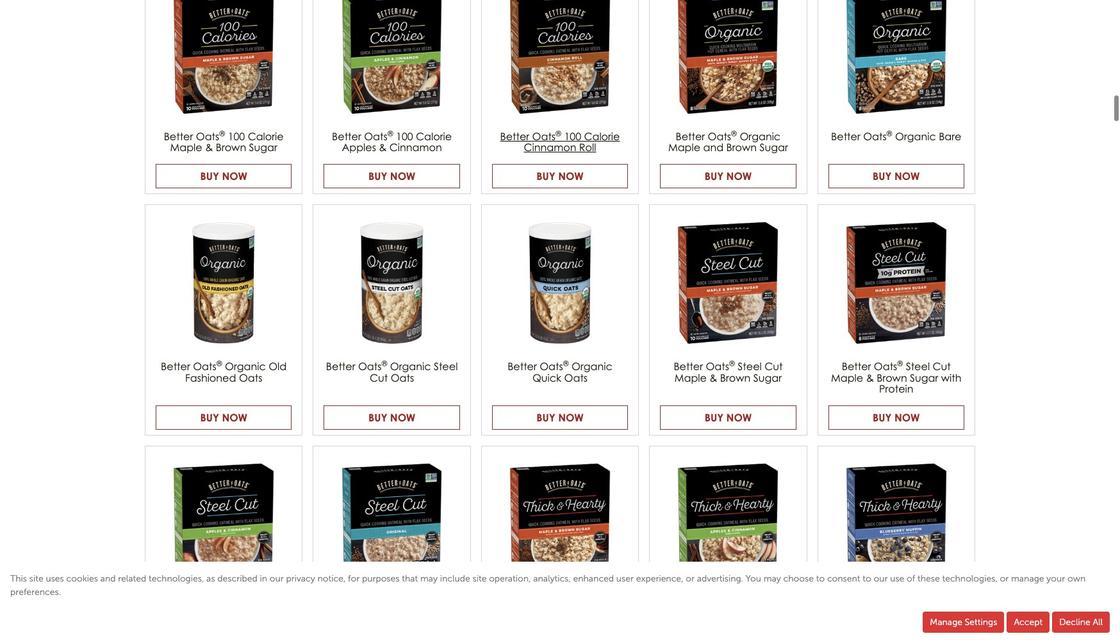Task type: describe. For each thing, give the bounding box(es) containing it.
calorie for brown
[[248, 130, 284, 143]]

better oats ® for 100 calorie cinnamon roll
[[500, 129, 561, 143]]

® for steel cut maple & brown sugar with protein
[[897, 359, 903, 369]]

organic for organic steel cut oats
[[390, 360, 431, 373]]

site inside the , for purposes that may include site operation, analytics, enhanced user experience, or advertising. you may choose to consent to our use of these technologies, or manage your own preferences.
[[473, 573, 487, 584]]

buy for steel cut maple & brown sugar
[[705, 411, 724, 424]]

packaging of better oats steel cut maple & brown sugar image
[[650, 205, 806, 362]]

cinnamon inside 100 calorie apples & cinnamon
[[389, 141, 442, 154]]

oats for organic maple and brown sugar
[[708, 130, 731, 143]]

now for organic steel cut oats
[[390, 411, 415, 424]]

® for organic quick oats
[[563, 359, 569, 369]]

buy now link for organic quick oats
[[492, 406, 628, 430]]

buy now for organic bare
[[873, 170, 920, 183]]

organic inside better oats ® organic bare
[[895, 130, 936, 143]]

buy now for steel cut maple & brown sugar
[[705, 411, 752, 424]]

packaging of better oats 100 calorie cinnamon roll image
[[482, 0, 638, 131]]

organic for organic maple and brown sugar
[[740, 130, 781, 143]]

oats inside 'organic steel cut oats'
[[391, 372, 414, 384]]

old
[[269, 360, 287, 373]]

as
[[206, 573, 215, 584]]

buy now link for steel cut maple & brown sugar with protein
[[828, 406, 964, 430]]

purposes
[[362, 573, 400, 584]]

better oats steel cut instant oatmeal apples & cinnamon product packaging image
[[145, 447, 302, 603]]

thick & hearty blueberry muffin link
[[828, 602, 964, 626]]

now for 100 calorie maple & brown sugar
[[222, 170, 247, 183]]

packaging of better oats thick and hearty maple brown sugar image
[[482, 447, 638, 603]]

steel cut maple & brown sugar with protein
[[831, 360, 961, 396]]

operation,
[[489, 573, 531, 584]]

cut for steel cut maple & brown sugar
[[765, 360, 783, 373]]

& for steel cut maple & brown sugar
[[710, 372, 717, 384]]

enhanced
[[573, 573, 614, 584]]

steel for steel cut maple & brown sugar with protein
[[906, 360, 930, 373]]

cinnamon inside 100 calorie cinnamon roll
[[524, 141, 576, 154]]

now for organic quick oats
[[558, 411, 584, 424]]

buy for 100 calorie apples & cinnamon
[[368, 170, 387, 183]]

chevron up image
[[1081, 611, 1090, 621]]

buy now for 100 calorie cinnamon roll
[[536, 170, 584, 183]]

& for 100 calorie apples & cinnamon
[[379, 141, 387, 154]]

that
[[402, 573, 418, 584]]

maple for 100 calorie maple & brown sugar
[[170, 141, 202, 154]]

2 may from the left
[[764, 573, 781, 584]]

privacy notice link
[[286, 573, 343, 584]]

buy now link for steel cut maple & brown sugar
[[660, 406, 796, 430]]

buy for steel cut maple & brown sugar with protein
[[873, 411, 892, 424]]

better oats ® organic bare
[[831, 129, 961, 143]]

calorie for cinnamon
[[416, 130, 452, 143]]

protein
[[879, 383, 913, 396]]

® for 100 calorie maple & brown sugar
[[219, 129, 225, 138]]

packaging of better oats steel cut original image
[[314, 447, 470, 603]]

oats for organic old fashioned oats
[[193, 360, 216, 373]]

better oats ® for organic maple and brown sugar
[[676, 129, 737, 143]]

now for organic bare
[[894, 170, 920, 183]]

1 or from the left
[[686, 573, 695, 584]]

settings
[[965, 617, 997, 628]]

brown for 100 calorie maple & brown sugar
[[216, 141, 246, 154]]

this site uses cookies and related technologies, as described in our privacy notice
[[10, 573, 343, 584]]

organic quick oats package image
[[482, 205, 638, 362]]

® for steel cut maple & brown sugar
[[729, 359, 735, 369]]

0 horizontal spatial and
[[100, 573, 116, 584]]

buy for organic quick oats
[[536, 411, 555, 424]]

100 for brown
[[228, 130, 245, 143]]

these
[[918, 573, 940, 584]]

® for organic maple and brown sugar
[[731, 129, 737, 138]]

buy now link for organic maple and brown sugar
[[660, 164, 796, 188]]

quick
[[532, 372, 561, 384]]

buy for organic maple and brown sugar
[[705, 170, 724, 183]]

2 to from the left
[[863, 573, 871, 584]]

for
[[348, 573, 360, 584]]

now for steel cut maple & brown sugar
[[726, 411, 752, 424]]

choose
[[783, 573, 814, 584]]

now for 100 calorie apples & cinnamon
[[390, 170, 415, 183]]

sugar for 100 calorie maple & brown sugar
[[249, 141, 277, 154]]

privacy notice
[[286, 573, 343, 584]]

use
[[890, 573, 904, 584]]

better for 100 calorie cinnamon roll
[[500, 130, 529, 143]]

decline
[[1059, 617, 1090, 628]]

preferences.
[[10, 587, 61, 598]]

buy for organic bare
[[873, 170, 892, 183]]

buy now for organic quick oats
[[536, 411, 584, 424]]

oats for organic bare
[[863, 130, 887, 143]]

buy for organic steel cut oats
[[368, 411, 387, 424]]

sugar for steel cut maple & brown sugar with protein
[[910, 372, 938, 384]]

buy for 100 calorie maple & brown sugar
[[200, 170, 219, 183]]

® for organic bare
[[887, 129, 892, 138]]

own
[[1068, 573, 1086, 584]]

oats for steel cut maple & brown sugar
[[706, 360, 729, 373]]

organic steel cut oats
[[370, 360, 458, 384]]

packaging of better oats organic maple & brown sugar image
[[650, 0, 806, 131]]

oats inside organic quick oats
[[564, 372, 588, 384]]

decline all button
[[1052, 612, 1110, 633]]

you
[[746, 573, 761, 584]]

include
[[440, 573, 470, 584]]

buy now link for organic steel cut oats
[[324, 406, 460, 430]]

organic steel cut oats package image
[[314, 205, 470, 362]]

related
[[118, 573, 146, 584]]

sugar for steel cut maple & brown sugar
[[753, 372, 782, 384]]

organic old fashioned oats
[[185, 360, 287, 384]]

packaging of better oats thick and hearty blueberry muffin image
[[818, 447, 975, 603]]

maple for steel cut maple & brown sugar
[[675, 372, 707, 384]]

apples
[[342, 141, 376, 154]]

brown inside organic maple and brown sugar
[[726, 141, 757, 154]]

hearty
[[931, 602, 964, 615]]

buy now for steel cut maple & brown sugar with protein
[[873, 411, 920, 424]]

manage settings button
[[923, 612, 1004, 633]]

packaging of better oats organic bare image
[[818, 0, 975, 131]]

organic for organic old fashioned oats
[[225, 360, 266, 373]]

oats for organic quick oats
[[540, 360, 563, 373]]

experience,
[[636, 573, 683, 584]]

organic maple and brown sugar
[[668, 130, 788, 154]]

& for steel cut maple & brown sugar with protein
[[866, 372, 874, 384]]

calorie inside 100 calorie cinnamon roll
[[584, 130, 620, 143]]

oats for 100 calorie cinnamon roll
[[532, 130, 556, 143]]

brown for steel cut maple & brown sugar
[[720, 372, 751, 384]]

manage settings
[[930, 617, 997, 628]]

now for steel cut maple & brown sugar with protein
[[894, 411, 920, 424]]



Task type: vqa. For each thing, say whether or not it's contained in the screenshot.
Iconic at the top
no



Task type: locate. For each thing, give the bounding box(es) containing it.
® for organic steel cut oats
[[381, 359, 387, 369]]

buy now down 100 calorie maple & brown sugar
[[200, 170, 247, 183]]

0 horizontal spatial calorie
[[248, 130, 284, 143]]

1 horizontal spatial calorie
[[416, 130, 452, 143]]

organic for organic quick oats
[[572, 360, 612, 373]]

buy for organic old fashioned oats
[[200, 411, 219, 424]]

now down the roll
[[558, 170, 584, 183]]

buy down 100 calorie maple & brown sugar
[[200, 170, 219, 183]]

® inside better oats ® organic bare
[[887, 129, 892, 138]]

2 steel from the left
[[738, 360, 762, 373]]

3 calorie from the left
[[584, 130, 620, 143]]

100 inside 100 calorie cinnamon roll
[[564, 130, 581, 143]]

thick & hearty blueberry muffin
[[857, 602, 964, 626]]

buy now down organic maple and brown sugar
[[705, 170, 752, 183]]

buy now link down 'organic steel cut oats'
[[324, 406, 460, 430]]

better oats ® for 100 calorie apples & cinnamon
[[332, 129, 393, 143]]

organic inside organic maple and brown sugar
[[740, 130, 781, 143]]

100 for cinnamon
[[396, 130, 413, 143]]

1 horizontal spatial 100
[[396, 130, 413, 143]]

better for organic old fashioned oats
[[161, 360, 190, 373]]

of
[[907, 573, 915, 584]]

buy down fashioned
[[200, 411, 219, 424]]

buy down the protein
[[873, 411, 892, 424]]

buy down steel cut maple & brown sugar
[[705, 411, 724, 424]]

1 to from the left
[[816, 573, 825, 584]]

& inside steel cut maple & brown sugar with protein
[[866, 372, 874, 384]]

muffin
[[906, 613, 935, 626]]

buy now for 100 calorie maple & brown sugar
[[200, 170, 247, 183]]

buy now link down 100 calorie maple & brown sugar
[[156, 164, 292, 188]]

buy now down 'organic steel cut oats'
[[368, 411, 415, 424]]

buy
[[200, 170, 219, 183], [368, 170, 387, 183], [536, 170, 555, 183], [705, 170, 724, 183], [873, 170, 892, 183], [200, 411, 219, 424], [368, 411, 387, 424], [536, 411, 555, 424], [705, 411, 724, 424], [873, 411, 892, 424]]

2 horizontal spatial 100
[[564, 130, 581, 143]]

oats
[[196, 130, 219, 143], [364, 130, 387, 143], [532, 130, 556, 143], [708, 130, 731, 143], [863, 130, 887, 143], [193, 360, 216, 373], [358, 360, 381, 373], [540, 360, 563, 373], [706, 360, 729, 373], [874, 360, 897, 373], [239, 372, 262, 384], [391, 372, 414, 384], [564, 372, 588, 384]]

described
[[217, 573, 257, 584]]

organic quick oats
[[532, 360, 612, 384]]

in our
[[260, 573, 284, 584]]

now down the protein
[[894, 411, 920, 424]]

buy down 'organic steel cut oats'
[[368, 411, 387, 424]]

roll
[[579, 141, 596, 154]]

blueberry
[[857, 613, 903, 626]]

now for organic maple and brown sugar
[[726, 170, 752, 183]]

0 horizontal spatial 100
[[228, 130, 245, 143]]

&
[[205, 141, 213, 154], [379, 141, 387, 154], [710, 372, 717, 384], [866, 372, 874, 384], [920, 602, 928, 615]]

site right include at left bottom
[[473, 573, 487, 584]]

0 horizontal spatial to
[[816, 573, 825, 584]]

buy now link for 100 calorie apples & cinnamon
[[324, 164, 460, 188]]

with
[[941, 372, 961, 384]]

better oats ®
[[164, 129, 225, 143], [332, 129, 393, 143], [500, 129, 561, 143], [676, 129, 737, 143], [161, 359, 222, 373], [326, 359, 387, 373], [508, 359, 569, 373], [674, 359, 735, 373], [842, 359, 903, 373]]

organic
[[740, 130, 781, 143], [895, 130, 936, 143], [225, 360, 266, 373], [390, 360, 431, 373], [572, 360, 612, 373]]

2 horizontal spatial steel
[[906, 360, 930, 373]]

buy for 100 calorie cinnamon roll
[[536, 170, 555, 183]]

1 cinnamon from the left
[[389, 141, 442, 154]]

buy now link down better oats ® organic bare at the top right of page
[[828, 164, 964, 188]]

better oats ® for steel cut maple & brown sugar with protein
[[842, 359, 903, 373]]

cut
[[765, 360, 783, 373], [933, 360, 951, 373], [370, 372, 388, 384]]

packaging of better oats 100 calorie maple & brown sugar image
[[145, 0, 302, 131]]

maple for steel cut maple & brown sugar with protein
[[831, 372, 863, 384]]

2 100 from the left
[[396, 130, 413, 143]]

accept
[[1014, 617, 1043, 628]]

buy now for organic steel cut oats
[[368, 411, 415, 424]]

manage
[[930, 617, 962, 628]]

0 horizontal spatial site
[[29, 573, 43, 584]]

now down organic old fashioned oats
[[222, 411, 247, 424]]

cinnamon
[[389, 141, 442, 154], [524, 141, 576, 154]]

better inside better oats ® organic bare
[[831, 130, 860, 143]]

manage
[[1011, 573, 1044, 584]]

sugar inside 100 calorie maple & brown sugar
[[249, 141, 277, 154]]

packaging of better oats 100 calorie apples & cinnamon image
[[314, 0, 470, 131]]

cut for steel cut maple & brown sugar with protein
[[933, 360, 951, 373]]

fashioned
[[185, 372, 236, 384]]

calorie inside 100 calorie apples & cinnamon
[[416, 130, 452, 143]]

maple inside organic maple and brown sugar
[[668, 141, 700, 154]]

calorie
[[248, 130, 284, 143], [416, 130, 452, 143], [584, 130, 620, 143]]

better for 100 calorie maple & brown sugar
[[164, 130, 193, 143]]

brown
[[216, 141, 246, 154], [726, 141, 757, 154], [720, 372, 751, 384], [877, 372, 907, 384]]

site
[[29, 573, 43, 584], [473, 573, 487, 584]]

now down better oats ® organic bare at the top right of page
[[894, 170, 920, 183]]

100 inside 100 calorie maple & brown sugar
[[228, 130, 245, 143]]

buy down 100 calorie cinnamon roll at top
[[536, 170, 555, 183]]

now down 'organic steel cut oats'
[[390, 411, 415, 424]]

now for organic old fashioned oats
[[222, 411, 247, 424]]

organic inside organic old fashioned oats
[[225, 360, 266, 373]]

0 vertical spatial and
[[703, 141, 724, 154]]

brown inside steel cut maple & brown sugar with protein
[[877, 372, 907, 384]]

1 horizontal spatial to
[[863, 573, 871, 584]]

oats inside better oats ® organic bare
[[863, 130, 887, 143]]

1 site from the left
[[29, 573, 43, 584]]

buy now
[[200, 170, 247, 183], [368, 170, 415, 183], [536, 170, 584, 183], [705, 170, 752, 183], [873, 170, 920, 183], [200, 411, 247, 424], [368, 411, 415, 424], [536, 411, 584, 424], [705, 411, 752, 424], [873, 411, 920, 424]]

better oats ® for steel cut maple & brown sugar
[[674, 359, 735, 373]]

or left the manage
[[1000, 573, 1009, 584]]

®
[[219, 129, 225, 138], [387, 129, 393, 138], [556, 129, 561, 138], [731, 129, 737, 138], [887, 129, 892, 138], [216, 359, 222, 369], [381, 359, 387, 369], [563, 359, 569, 369], [729, 359, 735, 369], [897, 359, 903, 369]]

sugar
[[249, 141, 277, 154], [760, 141, 788, 154], [753, 372, 782, 384], [910, 372, 938, 384]]

maple inside steel cut maple & brown sugar with protein
[[831, 372, 863, 384]]

steel inside steel cut maple & brown sugar with protein
[[906, 360, 930, 373]]

better for organic bare
[[831, 130, 860, 143]]

® for 100 calorie apples & cinnamon
[[387, 129, 393, 138]]

packaging of better oats steel cut maple & brown sugar with protein image
[[818, 205, 975, 362]]

organic inside 'organic steel cut oats'
[[390, 360, 431, 373]]

1 horizontal spatial technologies,
[[942, 573, 998, 584]]

1 horizontal spatial or
[[1000, 573, 1009, 584]]

, for purposes that may include site operation, analytics, enhanced user experience, or advertising. you may choose to consent to our use of these technologies, or manage your own preferences.
[[10, 573, 1086, 598]]

0 horizontal spatial cut
[[370, 372, 388, 384]]

oats for steel cut maple & brown sugar with protein
[[874, 360, 897, 373]]

® for 100 calorie cinnamon roll
[[556, 129, 561, 138]]

buy now link down fashioned
[[156, 406, 292, 430]]

steel
[[434, 360, 458, 373], [738, 360, 762, 373], [906, 360, 930, 373]]

advertising.
[[697, 573, 743, 584]]

sugar inside organic maple and brown sugar
[[760, 141, 788, 154]]

user
[[616, 573, 634, 584]]

1 horizontal spatial cinnamon
[[524, 141, 576, 154]]

oats for 100 calorie apples & cinnamon
[[364, 130, 387, 143]]

now down organic quick oats at the bottom of page
[[558, 411, 584, 424]]

buy now for organic old fashioned oats
[[200, 411, 247, 424]]

accept button
[[1007, 612, 1050, 633]]

cinnamon left the roll
[[524, 141, 576, 154]]

better oats ® for organic old fashioned oats
[[161, 359, 222, 373]]

now down 100 calorie maple & brown sugar
[[222, 170, 247, 183]]

technologies,
[[149, 573, 204, 584], [942, 573, 998, 584]]

oats for 100 calorie maple & brown sugar
[[196, 130, 219, 143]]

100 calorie cinnamon roll
[[524, 130, 620, 154]]

analytics,
[[533, 573, 571, 584]]

buy now link down organic maple and brown sugar
[[660, 164, 796, 188]]

may
[[420, 573, 438, 584], [764, 573, 781, 584]]

steel inside 'organic steel cut oats'
[[434, 360, 458, 373]]

0 horizontal spatial cinnamon
[[389, 141, 442, 154]]

& inside steel cut maple & brown sugar
[[710, 372, 717, 384]]

3 steel from the left
[[906, 360, 930, 373]]

packaging of better oats thick and hearty apples and cinnamon image
[[650, 447, 806, 603]]

better oats ® for 100 calorie maple & brown sugar
[[164, 129, 225, 143]]

2 or from the left
[[1000, 573, 1009, 584]]

consent
[[827, 573, 860, 584]]

technologies, left as
[[149, 573, 204, 584]]

buy now link down the protein
[[828, 406, 964, 430]]

cookies
[[66, 573, 98, 584]]

1 technologies, from the left
[[149, 573, 204, 584]]

1 calorie from the left
[[248, 130, 284, 143]]

or left advertising.
[[686, 573, 695, 584]]

0 horizontal spatial may
[[420, 573, 438, 584]]

buy now down better oats ® organic bare at the top right of page
[[873, 170, 920, 183]]

buy now down the protein
[[873, 411, 920, 424]]

buy now link for organic old fashioned oats
[[156, 406, 292, 430]]

buy now down 100 calorie cinnamon roll at top
[[536, 170, 584, 183]]

buy now link for organic bare
[[828, 164, 964, 188]]

better for steel cut maple & brown sugar with protein
[[842, 360, 871, 373]]

and inside organic maple and brown sugar
[[703, 141, 724, 154]]

2 calorie from the left
[[416, 130, 452, 143]]

buy now down quick
[[536, 411, 584, 424]]

better for organic quick oats
[[508, 360, 537, 373]]

0 horizontal spatial or
[[686, 573, 695, 584]]

& inside "thick & hearty blueberry muffin"
[[920, 602, 928, 615]]

buy now link
[[156, 164, 292, 188], [324, 164, 460, 188], [492, 164, 628, 188], [660, 164, 796, 188], [828, 164, 964, 188], [156, 406, 292, 430], [324, 406, 460, 430], [492, 406, 628, 430], [660, 406, 796, 430], [828, 406, 964, 430]]

1 horizontal spatial steel
[[738, 360, 762, 373]]

or
[[686, 573, 695, 584], [1000, 573, 1009, 584]]

buy now down 100 calorie apples & cinnamon
[[368, 170, 415, 183]]

brown inside steel cut maple & brown sugar
[[720, 372, 751, 384]]

to
[[816, 573, 825, 584], [863, 573, 871, 584]]

may right that at bottom left
[[420, 573, 438, 584]]

steel inside steel cut maple & brown sugar
[[738, 360, 762, 373]]

this
[[10, 573, 27, 584]]

decline all
[[1059, 617, 1103, 628]]

0 horizontal spatial steel
[[434, 360, 458, 373]]

cut inside 'organic steel cut oats'
[[370, 372, 388, 384]]

organic inside organic quick oats
[[572, 360, 612, 373]]

site up preferences.
[[29, 573, 43, 584]]

better for organic maple and brown sugar
[[676, 130, 705, 143]]

oats inside organic old fashioned oats
[[239, 372, 262, 384]]

now down 100 calorie apples & cinnamon
[[390, 170, 415, 183]]

your
[[1047, 573, 1065, 584]]

2 site from the left
[[473, 573, 487, 584]]

1 horizontal spatial may
[[764, 573, 781, 584]]

now down organic maple and brown sugar
[[726, 170, 752, 183]]

calorie inside 100 calorie maple & brown sugar
[[248, 130, 284, 143]]

sugar inside steel cut maple & brown sugar
[[753, 372, 782, 384]]

2 cinnamon from the left
[[524, 141, 576, 154]]

1 may from the left
[[420, 573, 438, 584]]

maple inside 100 calorie maple & brown sugar
[[170, 141, 202, 154]]

cut inside steel cut maple & brown sugar
[[765, 360, 783, 373]]

better oats ® for organic quick oats
[[508, 359, 569, 373]]

bare
[[939, 130, 961, 143]]

to left our
[[863, 573, 871, 584]]

buy down organic maple and brown sugar
[[705, 170, 724, 183]]

1 vertical spatial and
[[100, 573, 116, 584]]

0 horizontal spatial technologies,
[[149, 573, 204, 584]]

maple
[[170, 141, 202, 154], [668, 141, 700, 154], [675, 372, 707, 384], [831, 372, 863, 384]]

1 horizontal spatial and
[[703, 141, 724, 154]]

better for steel cut maple & brown sugar
[[674, 360, 703, 373]]

& for 100 calorie maple & brown sugar
[[205, 141, 213, 154]]

oats for organic steel cut oats
[[358, 360, 381, 373]]

buy down quick
[[536, 411, 555, 424]]

steel for steel cut maple & brown sugar
[[738, 360, 762, 373]]

better for 100 calorie apples & cinnamon
[[332, 130, 361, 143]]

buy now down steel cut maple & brown sugar
[[705, 411, 752, 424]]

buy now link down steel cut maple & brown sugar
[[660, 406, 796, 430]]

thick
[[893, 602, 917, 615]]

1 100 from the left
[[228, 130, 245, 143]]

all
[[1093, 617, 1103, 628]]

100 calorie apples & cinnamon
[[342, 130, 452, 154]]

may right you
[[764, 573, 781, 584]]

& inside 100 calorie maple & brown sugar
[[205, 141, 213, 154]]

steel cut maple & brown sugar
[[675, 360, 783, 384]]

now down steel cut maple & brown sugar
[[726, 411, 752, 424]]

buy now link down 100 calorie cinnamon roll at top
[[492, 164, 628, 188]]

buy now down fashioned
[[200, 411, 247, 424]]

buy down better oats ® organic bare at the top right of page
[[873, 170, 892, 183]]

buy now link down 100 calorie apples & cinnamon
[[324, 164, 460, 188]]

cinnamon right apples
[[389, 141, 442, 154]]

and
[[703, 141, 724, 154], [100, 573, 116, 584]]

maple inside steel cut maple & brown sugar
[[675, 372, 707, 384]]

now
[[222, 170, 247, 183], [390, 170, 415, 183], [558, 170, 584, 183], [726, 170, 752, 183], [894, 170, 920, 183], [222, 411, 247, 424], [390, 411, 415, 424], [558, 411, 584, 424], [726, 411, 752, 424], [894, 411, 920, 424]]

our
[[874, 573, 888, 584]]

buy now link for 100 calorie cinnamon roll
[[492, 164, 628, 188]]

,
[[343, 573, 346, 584]]

1 steel from the left
[[434, 360, 458, 373]]

2 horizontal spatial cut
[[933, 360, 951, 373]]

® for organic old fashioned oats
[[216, 359, 222, 369]]

brown inside 100 calorie maple & brown sugar
[[216, 141, 246, 154]]

100 inside 100 calorie apples & cinnamon
[[396, 130, 413, 143]]

1 horizontal spatial cut
[[765, 360, 783, 373]]

2 technologies, from the left
[[942, 573, 998, 584]]

100
[[228, 130, 245, 143], [396, 130, 413, 143], [564, 130, 581, 143]]

better
[[164, 130, 193, 143], [332, 130, 361, 143], [500, 130, 529, 143], [676, 130, 705, 143], [831, 130, 860, 143], [161, 360, 190, 373], [326, 360, 355, 373], [508, 360, 537, 373], [674, 360, 703, 373], [842, 360, 871, 373]]

to right the choose
[[816, 573, 825, 584]]

better for organic steel cut oats
[[326, 360, 355, 373]]

uses
[[46, 573, 64, 584]]

buy down apples
[[368, 170, 387, 183]]

technologies, up hearty at the bottom of the page
[[942, 573, 998, 584]]

1 horizontal spatial site
[[473, 573, 487, 584]]

now for 100 calorie cinnamon roll
[[558, 170, 584, 183]]

sugar inside steel cut maple & brown sugar with protein
[[910, 372, 938, 384]]

& inside 100 calorie apples & cinnamon
[[379, 141, 387, 154]]

buy now link down quick
[[492, 406, 628, 430]]

100 calorie maple & brown sugar
[[170, 130, 284, 154]]

better oats ® for organic steel cut oats
[[326, 359, 387, 373]]

3 100 from the left
[[564, 130, 581, 143]]

buy now for 100 calorie apples & cinnamon
[[368, 170, 415, 183]]

technologies, inside the , for purposes that may include site operation, analytics, enhanced user experience, or advertising. you may choose to consent to our use of these technologies, or manage your own preferences.
[[942, 573, 998, 584]]

brown for steel cut maple & brown sugar with protein
[[877, 372, 907, 384]]

buy now link for 100 calorie maple & brown sugar
[[156, 164, 292, 188]]

cut inside steel cut maple & brown sugar with protein
[[933, 360, 951, 373]]

2 horizontal spatial calorie
[[584, 130, 620, 143]]

buy now for organic maple and brown sugar
[[705, 170, 752, 183]]

organic old fashioned oats package image
[[145, 205, 302, 362]]



